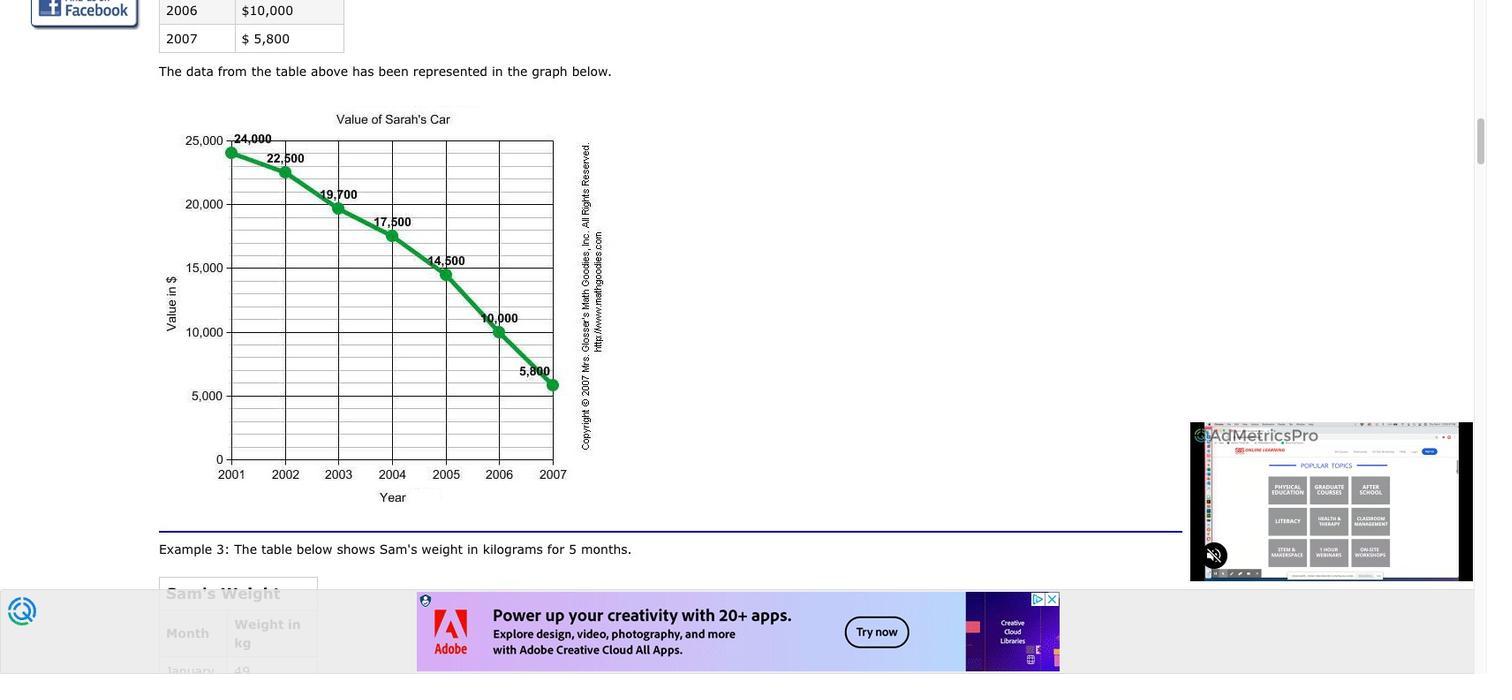 Task type: vqa. For each thing, say whether or not it's contained in the screenshot.
$ 5,800
yes



Task type: describe. For each thing, give the bounding box(es) containing it.
in inside weight in kg
[[288, 616, 301, 631]]

value of sarah's car image
[[159, 99, 621, 508]]

kg
[[234, 635, 251, 650]]

$
[[242, 31, 250, 46]]

kilograms
[[483, 542, 543, 557]]

below
[[297, 542, 333, 557]]

the
[[159, 64, 182, 79]]

example
[[159, 542, 212, 557]]

2006
[[166, 3, 198, 18]]

above
[[311, 64, 348, 79]]

been
[[379, 64, 409, 79]]

math goodies on facebook image
[[31, 0, 141, 30]]

shows
[[337, 542, 375, 557]]

5
[[569, 542, 577, 557]]

from
[[218, 64, 247, 79]]

month
[[166, 626, 210, 641]]

weight in kg
[[234, 616, 301, 650]]

has
[[353, 64, 374, 79]]

$10,000
[[242, 3, 293, 18]]

1 horizontal spatial sam's
[[380, 542, 417, 557]]

2007
[[166, 31, 198, 46]]

the
[[252, 64, 272, 79]]

5,800
[[254, 31, 290, 46]]

for
[[548, 542, 565, 557]]

0 vertical spatial in
[[492, 64, 503, 79]]

0 vertical spatial weight
[[221, 584, 280, 603]]



Task type: locate. For each thing, give the bounding box(es) containing it.
sam's up month
[[166, 584, 216, 603]]

$ 5,800
[[242, 31, 290, 46]]

table right the
[[276, 64, 307, 79]]

table
[[276, 64, 307, 79], [261, 542, 292, 557]]

1 vertical spatial weight
[[234, 616, 284, 631]]

weight inside weight in kg
[[234, 616, 284, 631]]

2 vertical spatial in
[[288, 616, 301, 631]]

advertisement region
[[417, 592, 1060, 672]]

in
[[492, 64, 503, 79], [467, 542, 479, 557], [288, 616, 301, 631]]

3: the
[[216, 542, 257, 557]]

0 horizontal spatial sam's
[[166, 584, 216, 603]]

2 horizontal spatial in
[[492, 64, 503, 79]]

0 horizontal spatial in
[[288, 616, 301, 631]]

below.
[[572, 64, 612, 79]]

in down below
[[288, 616, 301, 631]]

connatix video player application
[[1191, 422, 1474, 581], [1191, 422, 1474, 581]]

sam's
[[380, 542, 417, 557], [166, 584, 216, 603]]

1 vertical spatial in
[[467, 542, 479, 557]]

weight
[[422, 542, 463, 557]]

in left the graph
[[492, 64, 503, 79]]

0 vertical spatial table
[[276, 64, 307, 79]]

table left below
[[261, 542, 292, 557]]

months.
[[581, 542, 632, 557]]

in right weight in the bottom left of the page
[[467, 542, 479, 557]]

1 vertical spatial sam's
[[166, 584, 216, 603]]

0 vertical spatial sam's
[[380, 542, 417, 557]]

weight up weight in kg
[[221, 584, 280, 603]]

the graph
[[508, 64, 568, 79]]

weight up kg
[[234, 616, 284, 631]]

represented
[[413, 64, 488, 79]]

weight
[[221, 584, 280, 603], [234, 616, 284, 631]]

data
[[186, 64, 214, 79]]

sam's right shows
[[380, 542, 417, 557]]

example 3: the table below shows sam's weight in kilograms for 5 months.
[[159, 542, 632, 557]]

sam's weight
[[166, 584, 280, 603]]

1 horizontal spatial in
[[467, 542, 479, 557]]

1 vertical spatial table
[[261, 542, 292, 557]]

the data from the table above has been represented in the graph below.
[[159, 64, 612, 79]]



